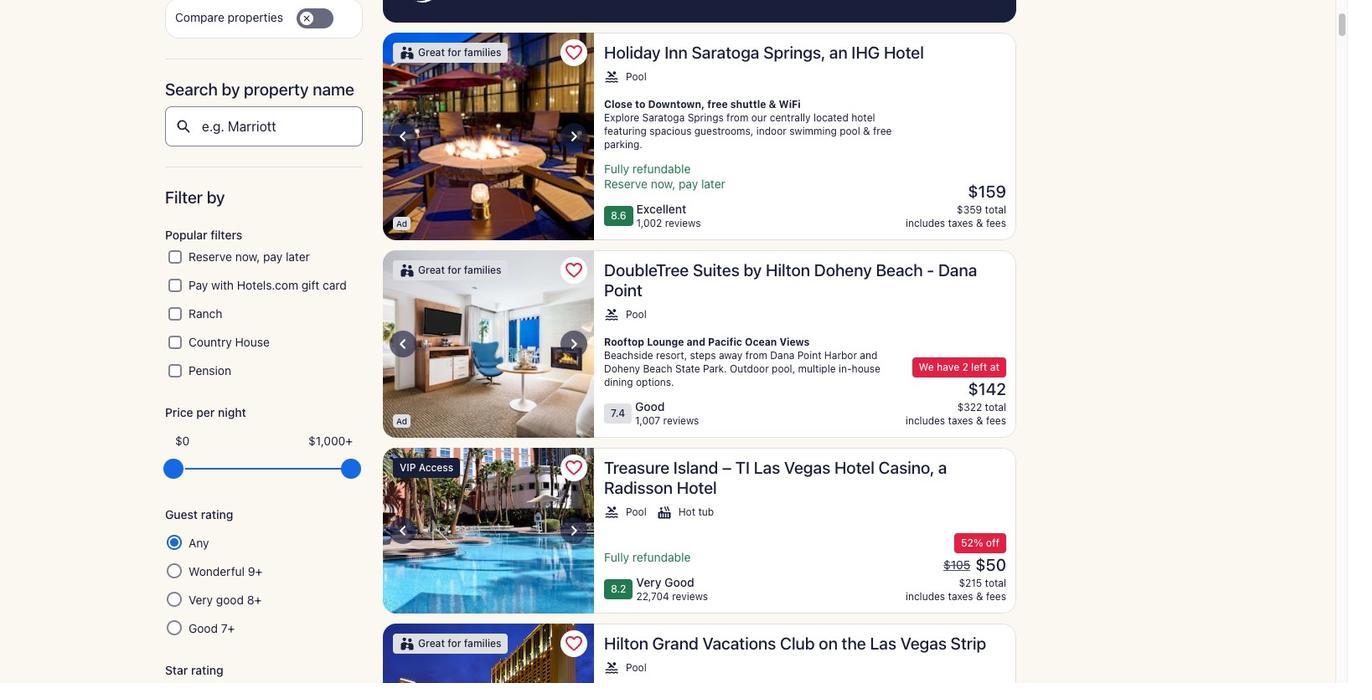 Task type: describe. For each thing, give the bounding box(es) containing it.
rooftop lounge and pacific ocean views beachside resort, steps away from dana point harbor and doheny beach state park. outdoor pool, multiple in-house dining options.
[[604, 336, 881, 389]]

good
[[216, 594, 244, 608]]

wonderful
[[189, 565, 245, 579]]

small image for doubletree suites by hilton doheny beach - dana point
[[604, 308, 619, 323]]

good 7+
[[189, 622, 235, 636]]

hot
[[679, 506, 696, 519]]

ad for doubletree suites by hilton doheny beach - dana point
[[396, 417, 407, 427]]

filter by
[[165, 188, 225, 207]]

house
[[235, 335, 270, 350]]

left
[[971, 361, 988, 374]]

views
[[780, 336, 810, 349]]

guest rating
[[165, 508, 233, 522]]

lobby sitting area image
[[383, 33, 594, 241]]

away
[[719, 350, 743, 362]]

$50
[[976, 556, 1007, 575]]

close
[[604, 98, 633, 111]]

multiple
[[798, 363, 836, 375]]

fees inside we have 2 left at $142 $322 total includes taxes & fees
[[986, 415, 1007, 427]]

point inside rooftop lounge and pacific ocean views beachside resort, steps away from dana point harbor and doheny beach state park. outdoor pool, multiple in-house dining options.
[[798, 350, 822, 362]]

wonderful 9+
[[189, 565, 263, 579]]

fully for fully refundable reserve now, pay later
[[604, 162, 630, 176]]

for for doubletree suites by hilton doheny beach - dana point
[[448, 264, 461, 277]]

$0
[[175, 434, 190, 449]]

show previous image for doubletree suites by hilton doheny beach - dana point image
[[393, 334, 413, 355]]

doubletree suites by hilton doheny beach - dana point
[[604, 261, 978, 300]]

0 vertical spatial saratoga
[[692, 43, 760, 62]]

small image for pool
[[604, 505, 619, 520]]

very good 22,704 reviews
[[637, 576, 708, 603]]

7.4
[[611, 407, 625, 420]]

ranch
[[189, 307, 222, 321]]

1,002
[[637, 217, 662, 230]]

0 horizontal spatial later
[[286, 250, 310, 264]]

& inside 52% off $105 $50 $215 total includes taxes & fees
[[976, 591, 984, 603]]

treasure
[[604, 458, 670, 478]]

excellent 1,002 reviews
[[637, 202, 701, 230]]

reviews inside very good 22,704 reviews
[[672, 591, 708, 603]]

taxes inside $159 $359 total includes taxes & fees
[[948, 217, 974, 230]]

reserve inside fully refundable reserve now, pay later
[[604, 177, 648, 191]]

fees inside 52% off $105 $50 $215 total includes taxes & fees
[[986, 591, 1007, 603]]

small image for hilton grand vacations club on the las vegas strip
[[604, 661, 619, 676]]

house
[[852, 363, 881, 375]]

a
[[939, 458, 947, 478]]

pension
[[189, 364, 231, 378]]

shuttle
[[731, 98, 766, 111]]

access
[[419, 462, 454, 474]]

rooftop
[[604, 336, 645, 349]]

star
[[165, 664, 188, 678]]

22,704
[[637, 591, 670, 603]]

$1,000+
[[309, 434, 353, 449]]

$215
[[959, 577, 982, 590]]

52% off $105 $50 $215 total includes taxes & fees
[[906, 537, 1007, 603]]

from for by
[[746, 350, 768, 362]]

great for holiday
[[418, 46, 445, 59]]

springs
[[688, 111, 724, 124]]

3 great from the top
[[418, 638, 445, 650]]

pay
[[189, 278, 208, 293]]

1 horizontal spatial las
[[870, 634, 897, 654]]

& left wifi
[[769, 98, 776, 111]]

show next image for holiday inn saratoga springs, an ihg hotel image
[[564, 127, 584, 147]]

families for doubletree
[[464, 264, 502, 277]]

parking.
[[604, 138, 643, 151]]

featuring
[[604, 125, 647, 137]]

2
[[963, 361, 969, 374]]

swimming
[[790, 125, 837, 137]]

very for very good 22,704 reviews
[[637, 576, 662, 590]]

reviews for good
[[663, 415, 699, 427]]

vip access
[[400, 462, 454, 474]]

doheny inside doubletree suites by hilton doheny beach - dana point
[[814, 261, 872, 280]]

show next image for treasure island – ti las vegas hotel  casino, a radisson hotel image
[[564, 521, 584, 541]]

filter
[[165, 188, 203, 207]]

popular filters
[[165, 228, 242, 242]]

spacious
[[650, 125, 692, 137]]

great for families for doubletree suites by hilton doheny beach - dana point
[[418, 264, 502, 277]]

dana inside doubletree suites by hilton doheny beach - dana point
[[939, 261, 978, 280]]

holiday
[[604, 43, 661, 62]]

total inside 52% off $105 $50 $215 total includes taxes & fees
[[985, 577, 1007, 590]]

8+
[[247, 594, 262, 608]]

popular
[[165, 228, 207, 242]]

0 vertical spatial and
[[687, 336, 706, 349]]

Minimum price range field
[[175, 451, 353, 488]]

reviews for excellent
[[665, 217, 701, 230]]

1 vertical spatial pay
[[263, 250, 283, 264]]

& inside we have 2 left at $142 $322 total includes taxes & fees
[[976, 415, 984, 427]]

hot tub
[[679, 506, 714, 519]]

indoor
[[757, 125, 787, 137]]

point inside doubletree suites by hilton doheny beach - dana point
[[604, 281, 643, 300]]

park.
[[703, 363, 727, 375]]

now, inside fully refundable reserve now, pay later
[[651, 177, 676, 191]]

8.2
[[611, 583, 626, 596]]

doheny inside rooftop lounge and pacific ocean views beachside resort, steps away from dana point harbor and doheny beach state park. outdoor pool, multiple in-house dining options.
[[604, 363, 640, 375]]

hilton inside doubletree suites by hilton doheny beach - dana point
[[766, 261, 810, 280]]

show previous image for holiday inn saratoga springs, an ihg hotel image
[[393, 127, 413, 147]]

close to downtown, free shuttle & wifi explore saratoga springs from our centrally located hotel featuring spacious guestrooms, indoor swimming pool & free parking.
[[604, 98, 892, 151]]

show previous image for treasure island – ti las vegas hotel  casino, a radisson hotel image
[[393, 521, 413, 541]]

harbor
[[825, 350, 857, 362]]

the
[[842, 634, 866, 654]]

–
[[722, 458, 732, 478]]

grand
[[653, 634, 699, 654]]

Maximum price range field
[[175, 451, 353, 488]]

$322
[[958, 401, 982, 414]]

any
[[189, 537, 209, 551]]

dining
[[604, 376, 633, 389]]

have
[[937, 361, 960, 374]]

from for saratoga
[[727, 111, 749, 124]]

refundable for fully refundable
[[633, 551, 691, 565]]

$359
[[957, 204, 982, 216]]

beach inside doubletree suites by hilton doheny beach - dana point
[[876, 261, 923, 280]]

hotel for ihg
[[884, 43, 924, 62]]

property
[[244, 80, 309, 99]]

star rating
[[165, 664, 223, 678]]

hilton grand vacations club on the las vegas strip
[[604, 634, 987, 654]]

$159 $359 total includes taxes & fees
[[906, 182, 1007, 230]]

fully refundable
[[604, 551, 691, 565]]

hotel
[[852, 111, 875, 124]]

gift
[[302, 278, 320, 293]]

great for families for holiday inn saratoga springs, an ihg hotel
[[418, 46, 502, 59]]

hotel for vegas
[[835, 458, 875, 478]]

taxes inside 52% off $105 $50 $215 total includes taxes & fees
[[948, 591, 974, 603]]



Task type: locate. For each thing, give the bounding box(es) containing it.
1 vertical spatial later
[[286, 250, 310, 264]]

small image for great for families
[[400, 637, 415, 652]]

2 horizontal spatial small image
[[657, 505, 672, 520]]

$105 button
[[942, 558, 972, 573]]

point
[[604, 281, 643, 300], [798, 350, 822, 362]]

rating
[[201, 508, 233, 522], [191, 664, 223, 678]]

2 vertical spatial includes
[[906, 591, 946, 603]]

1 vertical spatial doheny
[[604, 363, 640, 375]]

rating up 'any'
[[201, 508, 233, 522]]

las inside "treasure island – ti las vegas hotel  casino, a radisson hotel"
[[754, 458, 780, 478]]

later inside fully refundable reserve now, pay later
[[701, 177, 726, 191]]

0 vertical spatial hotel
[[884, 43, 924, 62]]

price
[[165, 406, 193, 420]]

0 horizontal spatial beach
[[643, 363, 673, 375]]

guest
[[165, 508, 198, 522]]

treasure island – ti las vegas hotel  casino, a radisson hotel
[[604, 458, 947, 498]]

1 vertical spatial free
[[873, 125, 892, 137]]

0 vertical spatial great
[[418, 46, 445, 59]]

0 vertical spatial reserve
[[604, 177, 648, 191]]

1 vertical spatial taxes
[[948, 415, 974, 427]]

saratoga right inn
[[692, 43, 760, 62]]

2 vertical spatial reviews
[[672, 591, 708, 603]]

0 vertical spatial very
[[637, 576, 662, 590]]

reviews inside good 1,007 reviews
[[663, 415, 699, 427]]

beach up the options. in the bottom of the page
[[643, 363, 673, 375]]

name
[[313, 80, 355, 99]]

taxes
[[948, 217, 974, 230], [948, 415, 974, 427], [948, 591, 974, 603]]

3 pool from the top
[[626, 506, 647, 519]]

las right ti
[[754, 458, 780, 478]]

very up 22,704
[[637, 576, 662, 590]]

properties
[[228, 10, 283, 24]]

includes up -
[[906, 217, 946, 230]]

rating for guest rating
[[201, 508, 233, 522]]

good up 22,704
[[665, 576, 694, 590]]

2 vertical spatial for
[[448, 638, 461, 650]]

very for very good 8+
[[189, 594, 213, 608]]

3 fees from the top
[[986, 591, 1007, 603]]

total inside we have 2 left at $142 $322 total includes taxes & fees
[[985, 401, 1007, 414]]

free down the hotel
[[873, 125, 892, 137]]

taxes down $322
[[948, 415, 974, 427]]

by inside doubletree suites by hilton doheny beach - dana point
[[744, 261, 762, 280]]

total down "$142"
[[985, 401, 1007, 414]]

2 great from the top
[[418, 264, 445, 277]]

2 includes from the top
[[906, 415, 946, 427]]

ihg
[[852, 43, 880, 62]]

0 vertical spatial good
[[635, 400, 665, 414]]

3 total from the top
[[985, 577, 1007, 590]]

1 vertical spatial rating
[[191, 664, 223, 678]]

1 horizontal spatial small image
[[604, 505, 619, 520]]

0 horizontal spatial hilton
[[604, 634, 649, 654]]

hotel down island
[[677, 479, 717, 498]]

later
[[701, 177, 726, 191], [286, 250, 310, 264]]

card
[[323, 278, 347, 293]]

dana inside rooftop lounge and pacific ocean views beachside resort, steps away from dana point harbor and doheny beach state park. outdoor pool, multiple in-house dining options.
[[770, 350, 795, 362]]

good
[[635, 400, 665, 414], [665, 576, 694, 590], [189, 622, 218, 636]]

0 horizontal spatial las
[[754, 458, 780, 478]]

0 horizontal spatial hotel
[[677, 479, 717, 498]]

includes up "a"
[[906, 415, 946, 427]]

0 vertical spatial hilton
[[766, 261, 810, 280]]

1 pool from the top
[[626, 70, 647, 83]]

refundable down spacious
[[633, 162, 691, 176]]

fees down $159
[[986, 217, 1007, 230]]

1 horizontal spatial and
[[860, 350, 878, 362]]

0 horizontal spatial reserve
[[189, 250, 232, 264]]

3 includes from the top
[[906, 591, 946, 603]]

& down the hotel
[[863, 125, 870, 137]]

1 vertical spatial from
[[746, 350, 768, 362]]

fully inside fully refundable reserve now, pay later
[[604, 162, 630, 176]]

reserve
[[604, 177, 648, 191], [189, 250, 232, 264]]

1 total from the top
[[985, 204, 1007, 216]]

good for 1,007
[[635, 400, 665, 414]]

1 for from the top
[[448, 46, 461, 59]]

ocean
[[745, 336, 777, 349]]

2 vertical spatial great for families
[[418, 638, 502, 650]]

1 vertical spatial dana
[[770, 350, 795, 362]]

hotel left casino,
[[835, 458, 875, 478]]

1 horizontal spatial dana
[[939, 261, 978, 280]]

good 1,007 reviews
[[635, 400, 699, 427]]

we have 2 left at $142 $322 total includes taxes & fees
[[906, 361, 1007, 427]]

vegas left strip
[[901, 634, 947, 654]]

now, up excellent
[[651, 177, 676, 191]]

small image for hot tub
[[657, 505, 672, 520]]

from inside close to downtown, free shuttle & wifi explore saratoga springs from our centrally located hotel featuring spacious guestrooms, indoor swimming pool & free parking.
[[727, 111, 749, 124]]

2 vertical spatial great
[[418, 638, 445, 650]]

beach inside rooftop lounge and pacific ocean views beachside resort, steps away from dana point harbor and doheny beach state park. outdoor pool, multiple in-house dining options.
[[643, 363, 673, 375]]

1 vertical spatial good
[[665, 576, 694, 590]]

small image for holiday inn saratoga springs, an ihg hotel
[[604, 70, 619, 85]]

0 horizontal spatial now,
[[235, 250, 260, 264]]

2 fully from the top
[[604, 551, 630, 565]]

pacific
[[708, 336, 742, 349]]

0 horizontal spatial small image
[[400, 637, 415, 652]]

includes
[[906, 217, 946, 230], [906, 415, 946, 427], [906, 591, 946, 603]]

0 vertical spatial reviews
[[665, 217, 701, 230]]

later up gift
[[286, 250, 310, 264]]

country house
[[189, 335, 270, 350]]

very inside very good 22,704 reviews
[[637, 576, 662, 590]]

reserve up 8.6
[[604, 177, 648, 191]]

by for search
[[222, 80, 240, 99]]

1 horizontal spatial vegas
[[901, 634, 947, 654]]

ad for holiday inn saratoga springs, an ihg hotel
[[396, 219, 407, 229]]

fully up 8.2
[[604, 551, 630, 565]]

hotels.com
[[237, 278, 298, 293]]

0 vertical spatial by
[[222, 80, 240, 99]]

0 horizontal spatial and
[[687, 336, 706, 349]]

1 horizontal spatial later
[[701, 177, 726, 191]]

good for 7+
[[189, 622, 218, 636]]

3 families from the top
[[464, 638, 502, 650]]

free up springs
[[708, 98, 728, 111]]

2 vertical spatial by
[[744, 261, 762, 280]]

0 vertical spatial dana
[[939, 261, 978, 280]]

1 vertical spatial great
[[418, 264, 445, 277]]

vacations
[[703, 634, 776, 654]]

1 horizontal spatial saratoga
[[692, 43, 760, 62]]

1 horizontal spatial pay
[[679, 177, 698, 191]]

small image
[[604, 505, 619, 520], [657, 505, 672, 520], [400, 637, 415, 652]]

1 horizontal spatial point
[[798, 350, 822, 362]]

by right search
[[222, 80, 240, 99]]

outdoor pool image
[[383, 448, 594, 614]]

1 vertical spatial reserve
[[189, 250, 232, 264]]

1 vertical spatial beach
[[643, 363, 673, 375]]

pool for doubletree
[[626, 308, 647, 321]]

reviews inside excellent 1,002 reviews
[[665, 217, 701, 230]]

outdoor
[[730, 363, 769, 375]]

in-
[[839, 363, 852, 375]]

ad
[[396, 219, 407, 229], [396, 417, 407, 427]]

explore
[[604, 111, 640, 124]]

includes inside we have 2 left at $142 $322 total includes taxes & fees
[[906, 415, 946, 427]]

holiday inn saratoga springs, an ihg hotel
[[604, 43, 924, 62]]

0 horizontal spatial dana
[[770, 350, 795, 362]]

las right the
[[870, 634, 897, 654]]

2 families from the top
[[464, 264, 502, 277]]

4 pool from the top
[[626, 662, 647, 675]]

2 for from the top
[[448, 264, 461, 277]]

pay up excellent
[[679, 177, 698, 191]]

0 vertical spatial refundable
[[633, 162, 691, 176]]

1 vertical spatial total
[[985, 401, 1007, 414]]

0 vertical spatial las
[[754, 458, 780, 478]]

pay with hotels.com gift card
[[189, 278, 347, 293]]

from down shuttle
[[727, 111, 749, 124]]

includes down $105 button
[[906, 591, 946, 603]]

great for doubletree
[[418, 264, 445, 277]]

families for holiday
[[464, 46, 502, 59]]

1 vertical spatial fully
[[604, 551, 630, 565]]

for for holiday inn saratoga springs, an ihg hotel
[[448, 46, 461, 59]]

good inside good 1,007 reviews
[[635, 400, 665, 414]]

1 includes from the top
[[906, 217, 946, 230]]

1 vertical spatial saratoga
[[642, 111, 685, 124]]

0 vertical spatial doheny
[[814, 261, 872, 280]]

fully down parking.
[[604, 162, 630, 176]]

1 vertical spatial and
[[860, 350, 878, 362]]

52%
[[961, 537, 983, 550]]

club
[[780, 634, 815, 654]]

1 ad from the top
[[396, 219, 407, 229]]

refundable for fully refundable reserve now, pay later
[[633, 162, 691, 176]]

by for filter
[[207, 188, 225, 207]]

vegas right ti
[[784, 458, 831, 478]]

off
[[986, 537, 1000, 550]]

0 vertical spatial now,
[[651, 177, 676, 191]]

1 vertical spatial families
[[464, 264, 502, 277]]

reviews down excellent
[[665, 217, 701, 230]]

0 vertical spatial ad
[[396, 219, 407, 229]]

$159
[[968, 182, 1007, 201]]

0 horizontal spatial vegas
[[784, 458, 831, 478]]

search by property name
[[165, 80, 355, 99]]

dana right -
[[939, 261, 978, 280]]

saratoga inside close to downtown, free shuttle & wifi explore saratoga springs from our centrally located hotel featuring spacious guestrooms, indoor swimming pool & free parking.
[[642, 111, 685, 124]]

good inside very good 22,704 reviews
[[665, 576, 694, 590]]

pool for holiday
[[626, 70, 647, 83]]

pool down 22,704
[[626, 662, 647, 675]]

reviews right 22,704
[[672, 591, 708, 603]]

0 vertical spatial from
[[727, 111, 749, 124]]

small image
[[400, 45, 415, 60], [604, 70, 619, 85], [400, 263, 415, 278], [604, 308, 619, 323], [604, 661, 619, 676]]

0 horizontal spatial saratoga
[[642, 111, 685, 124]]

2 great for families from the top
[[418, 264, 502, 277]]

1 horizontal spatial reserve
[[604, 177, 648, 191]]

0 vertical spatial beach
[[876, 261, 923, 280]]

saratoga
[[692, 43, 760, 62], [642, 111, 685, 124]]

2 ad from the top
[[396, 417, 407, 427]]

lounge
[[647, 336, 684, 349]]

0 horizontal spatial very
[[189, 594, 213, 608]]

an
[[830, 43, 848, 62]]

1 vertical spatial refundable
[[633, 551, 691, 565]]

hilton left grand
[[604, 634, 649, 654]]

1 vertical spatial vegas
[[901, 634, 947, 654]]

fees
[[986, 217, 1007, 230], [986, 415, 1007, 427], [986, 591, 1007, 603]]

las
[[754, 458, 780, 478], [870, 634, 897, 654]]

1 vertical spatial hilton
[[604, 634, 649, 654]]

from inside rooftop lounge and pacific ocean views beachside resort, steps away from dana point harbor and doheny beach state park. outdoor pool, multiple in-house dining options.
[[746, 350, 768, 362]]

beach left -
[[876, 261, 923, 280]]

resort,
[[656, 350, 687, 362]]

pool down the holiday at the left top of the page
[[626, 70, 647, 83]]

beach
[[876, 261, 923, 280], [643, 363, 673, 375]]

by right the 'suites' on the top right of the page
[[744, 261, 762, 280]]

and up house
[[860, 350, 878, 362]]

0 vertical spatial great for families
[[418, 46, 502, 59]]

2 taxes from the top
[[948, 415, 974, 427]]

dana up pool,
[[770, 350, 795, 362]]

1 fully from the top
[[604, 162, 630, 176]]

& down the $359
[[976, 217, 984, 230]]

1 refundable from the top
[[633, 162, 691, 176]]

2 vertical spatial hotel
[[677, 479, 717, 498]]

tub
[[698, 506, 714, 519]]

1 great for families from the top
[[418, 46, 502, 59]]

0 vertical spatial taxes
[[948, 217, 974, 230]]

1 vertical spatial ad
[[396, 417, 407, 427]]

1 fees from the top
[[986, 217, 1007, 230]]

front of property - evening/night image
[[383, 624, 594, 684]]

0 vertical spatial total
[[985, 204, 1007, 216]]

total down $159
[[985, 204, 1007, 216]]

0 horizontal spatial point
[[604, 281, 643, 300]]

1 horizontal spatial now,
[[651, 177, 676, 191]]

1,007
[[635, 415, 661, 427]]

point down doubletree
[[604, 281, 643, 300]]

our
[[752, 111, 767, 124]]

at
[[990, 361, 1000, 374]]

pool up rooftop
[[626, 308, 647, 321]]

2 pool from the top
[[626, 308, 647, 321]]

springs,
[[764, 43, 826, 62]]

radisson
[[604, 479, 673, 498]]

1 horizontal spatial doheny
[[814, 261, 872, 280]]

ti
[[736, 458, 750, 478]]

& inside $159 $359 total includes taxes & fees
[[976, 217, 984, 230]]

refundable up very good 22,704 reviews
[[633, 551, 691, 565]]

0 vertical spatial rating
[[201, 508, 233, 522]]

2 refundable from the top
[[633, 551, 691, 565]]

centrally
[[770, 111, 811, 124]]

fees down $50 on the right bottom of the page
[[986, 591, 1007, 603]]

1 horizontal spatial free
[[873, 125, 892, 137]]

later down the guestrooms,
[[701, 177, 726, 191]]

0 vertical spatial families
[[464, 46, 502, 59]]

taxes down $215
[[948, 591, 974, 603]]

2 total from the top
[[985, 401, 1007, 414]]

1 horizontal spatial beach
[[876, 261, 923, 280]]

1 vertical spatial fees
[[986, 415, 1007, 427]]

reviews right '1,007'
[[663, 415, 699, 427]]

vegas inside "treasure island – ti las vegas hotel  casino, a radisson hotel"
[[784, 458, 831, 478]]

rating for star rating
[[191, 664, 223, 678]]

2 vertical spatial families
[[464, 638, 502, 650]]

0 vertical spatial free
[[708, 98, 728, 111]]

2 vertical spatial taxes
[[948, 591, 974, 603]]

1 vertical spatial reviews
[[663, 415, 699, 427]]

by right filter
[[207, 188, 225, 207]]

1 vertical spatial great for families
[[418, 264, 502, 277]]

great
[[418, 46, 445, 59], [418, 264, 445, 277], [418, 638, 445, 650]]

island
[[674, 458, 718, 478]]

2 fees from the top
[[986, 415, 1007, 427]]

$105
[[944, 558, 971, 572]]

terrace/patio image
[[383, 251, 594, 438]]

beachside
[[604, 350, 653, 362]]

includes inside $159 $359 total includes taxes & fees
[[906, 217, 946, 230]]

with
[[211, 278, 234, 293]]

good up '1,007'
[[635, 400, 665, 414]]

0 horizontal spatial pay
[[263, 250, 283, 264]]

1 vertical spatial hotel
[[835, 458, 875, 478]]

2 vertical spatial total
[[985, 577, 1007, 590]]

good left 7+
[[189, 622, 218, 636]]

suites
[[693, 261, 740, 280]]

fully for fully refundable
[[604, 551, 630, 565]]

8.6
[[611, 210, 627, 222]]

pool
[[840, 125, 860, 137]]

total inside $159 $359 total includes taxes & fees
[[985, 204, 1007, 216]]

state
[[675, 363, 700, 375]]

includes inside 52% off $105 $50 $215 total includes taxes & fees
[[906, 591, 946, 603]]

1 taxes from the top
[[948, 217, 974, 230]]

hilton right the 'suites' on the top right of the page
[[766, 261, 810, 280]]

refundable inside fully refundable reserve now, pay later
[[633, 162, 691, 176]]

steps
[[690, 350, 716, 362]]

pool for hilton
[[626, 662, 647, 675]]

0 vertical spatial later
[[701, 177, 726, 191]]

search
[[165, 80, 218, 99]]

& down $215
[[976, 591, 984, 603]]

families
[[464, 46, 502, 59], [464, 264, 502, 277], [464, 638, 502, 650]]

from down "ocean"
[[746, 350, 768, 362]]

1 vertical spatial includes
[[906, 415, 946, 427]]

point up multiple
[[798, 350, 822, 362]]

price per night
[[165, 406, 246, 420]]

0 horizontal spatial doheny
[[604, 363, 640, 375]]

per
[[196, 406, 215, 420]]

0 vertical spatial fully
[[604, 162, 630, 176]]

taxes inside we have 2 left at $142 $322 total includes taxes & fees
[[948, 415, 974, 427]]

reserve now, pay later
[[189, 250, 310, 264]]

to
[[635, 98, 646, 111]]

$142
[[968, 380, 1007, 399]]

0 vertical spatial point
[[604, 281, 643, 300]]

reviews
[[665, 217, 701, 230], [663, 415, 699, 427], [672, 591, 708, 603]]

0 vertical spatial pay
[[679, 177, 698, 191]]

from
[[727, 111, 749, 124], [746, 350, 768, 362]]

total down $50 on the right bottom of the page
[[985, 577, 1007, 590]]

fees down "$142"
[[986, 415, 1007, 427]]

9+
[[248, 565, 263, 579]]

taxes down the $359
[[948, 217, 974, 230]]

pool,
[[772, 363, 796, 375]]

pay up 'hotels.com'
[[263, 250, 283, 264]]

0 vertical spatial includes
[[906, 217, 946, 230]]

hotel right ihg
[[884, 43, 924, 62]]

0 vertical spatial vegas
[[784, 458, 831, 478]]

& down $322
[[976, 415, 984, 427]]

hilton
[[766, 261, 810, 280], [604, 634, 649, 654]]

1 horizontal spatial very
[[637, 576, 662, 590]]

rating right star at the left bottom
[[191, 664, 223, 678]]

1 families from the top
[[464, 46, 502, 59]]

show next image for doubletree suites by hilton doheny beach - dana point image
[[564, 334, 584, 355]]

saratoga up spacious
[[642, 111, 685, 124]]

very good 8+
[[189, 594, 262, 608]]

hotel
[[884, 43, 924, 62], [835, 458, 875, 478], [677, 479, 717, 498]]

very left the "good"
[[189, 594, 213, 608]]

pay inside fully refundable reserve now, pay later
[[679, 177, 698, 191]]

1 vertical spatial now,
[[235, 250, 260, 264]]

1 great from the top
[[418, 46, 445, 59]]

2 horizontal spatial hotel
[[884, 43, 924, 62]]

0 horizontal spatial free
[[708, 98, 728, 111]]

reserve down 'popular filters'
[[189, 250, 232, 264]]

3 taxes from the top
[[948, 591, 974, 603]]

on
[[819, 634, 838, 654]]

and up steps
[[687, 336, 706, 349]]

3 great for families from the top
[[418, 638, 502, 650]]

fees inside $159 $359 total includes taxes & fees
[[986, 217, 1007, 230]]

3 for from the top
[[448, 638, 461, 650]]

now, down filters
[[235, 250, 260, 264]]

pool down the radisson
[[626, 506, 647, 519]]



Task type: vqa. For each thing, say whether or not it's contained in the screenshot.
third Total from the top
yes



